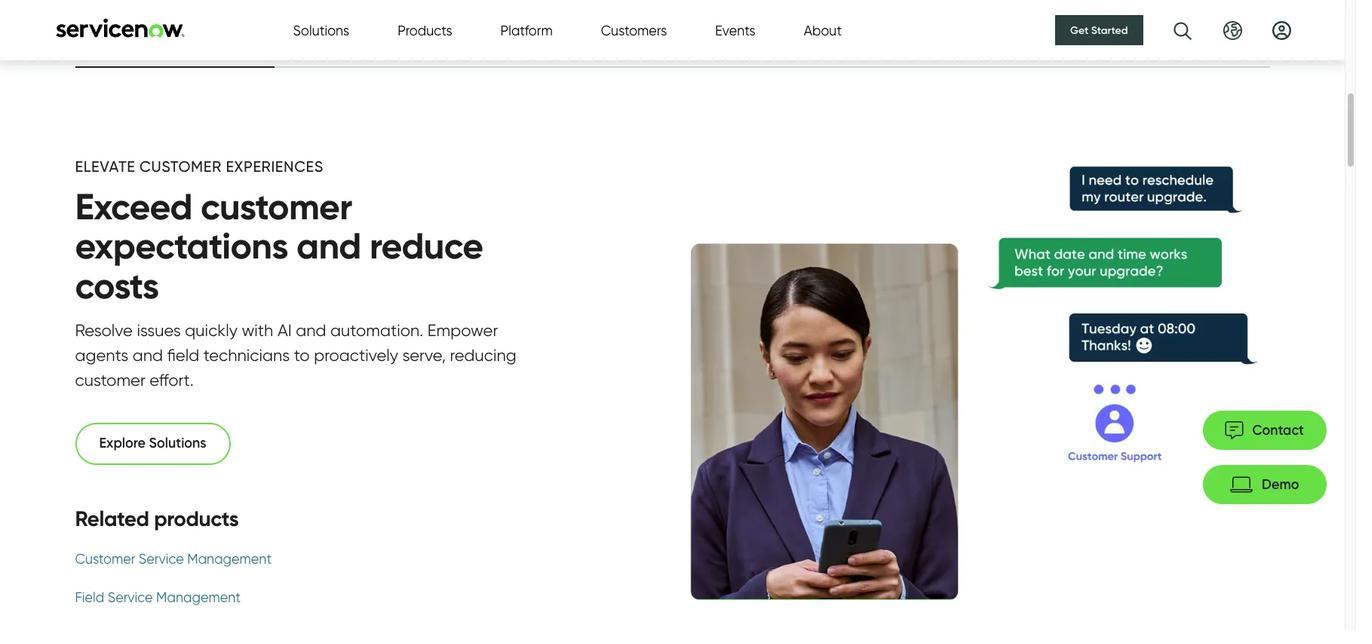 Task type: locate. For each thing, give the bounding box(es) containing it.
started
[[1091, 23, 1128, 37]]

solutions
[[293, 22, 349, 38]]

customers
[[601, 22, 667, 38]]

get started
[[1070, 23, 1128, 37]]

platform
[[500, 22, 553, 38]]

products
[[398, 22, 452, 38]]

get
[[1070, 23, 1089, 37]]

platform button
[[500, 20, 553, 40]]



Task type: vqa. For each thing, say whether or not it's contained in the screenshot.
STARTED
yes



Task type: describe. For each thing, give the bounding box(es) containing it.
customers button
[[601, 20, 667, 40]]

get started link
[[1055, 15, 1143, 45]]

about button
[[804, 20, 842, 40]]

servicenow image
[[54, 18, 186, 37]]

events button
[[715, 20, 755, 40]]

about
[[804, 22, 842, 38]]

go to servicenow account image
[[1272, 21, 1291, 40]]

products button
[[398, 20, 452, 40]]

solutions button
[[293, 20, 349, 40]]

events
[[715, 22, 755, 38]]



